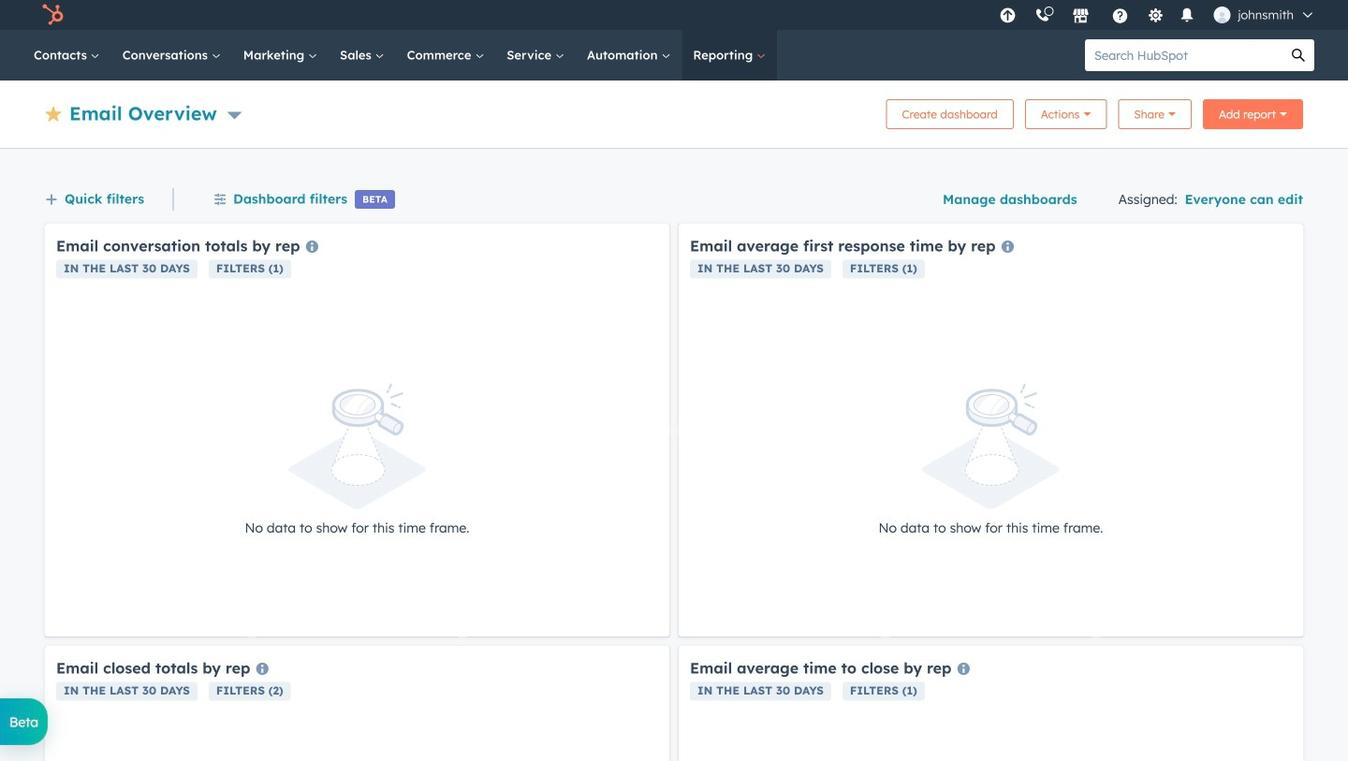 Task type: locate. For each thing, give the bounding box(es) containing it.
banner
[[45, 94, 1303, 129]]

menu
[[990, 0, 1326, 30]]

email closed totals by rep element
[[45, 646, 669, 761]]

Search HubSpot search field
[[1085, 39, 1283, 71]]



Task type: vqa. For each thing, say whether or not it's contained in the screenshot.
Pagination navigation
no



Task type: describe. For each thing, give the bounding box(es) containing it.
marketplaces image
[[1072, 8, 1089, 25]]

email average time to close by rep element
[[679, 646, 1303, 761]]

john smith image
[[1214, 7, 1231, 23]]

email conversation totals by rep element
[[45, 224, 669, 637]]

email average first response time by rep element
[[679, 224, 1303, 637]]



